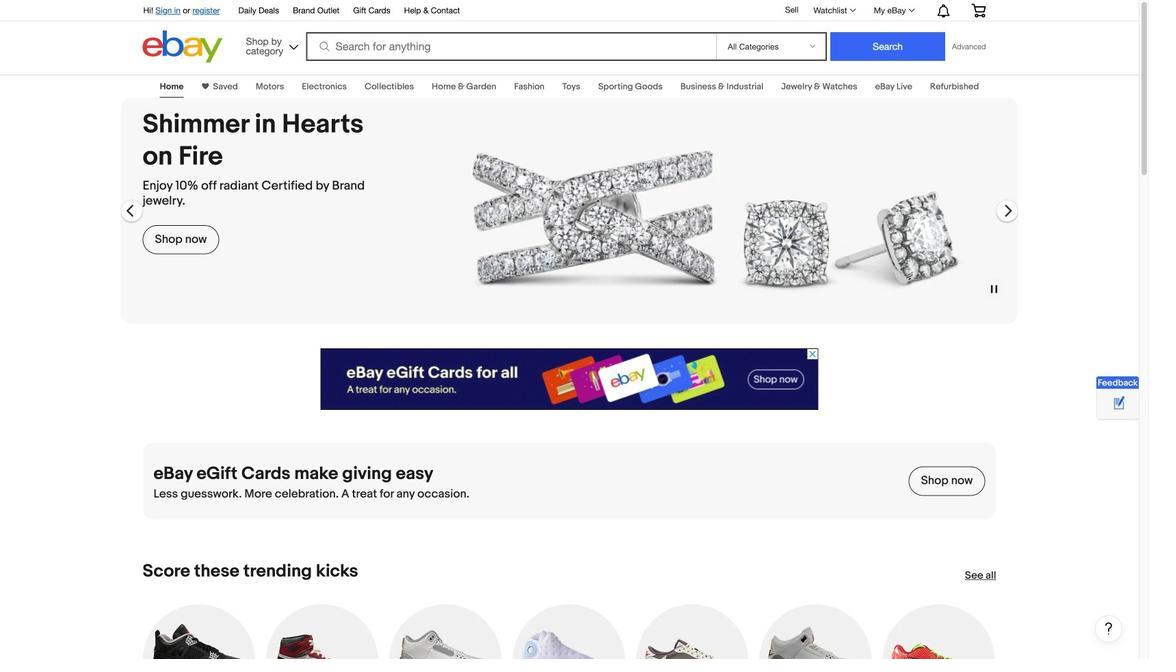 Task type: vqa. For each thing, say whether or not it's contained in the screenshot.
Advertisement ELEMENT
yes



Task type: describe. For each thing, give the bounding box(es) containing it.
advertisement element
[[321, 348, 819, 410]]

help, opens dialogs image
[[1103, 622, 1116, 635]]

account navigation
[[136, 0, 997, 21]]



Task type: locate. For each thing, give the bounding box(es) containing it.
main content
[[0, 66, 1140, 659]]

banner
[[136, 0, 997, 66]]

watchlist image
[[851, 9, 857, 12]]

your shopping cart image
[[972, 4, 987, 17]]

None submit
[[831, 32, 946, 61]]

Search for anything text field
[[308, 34, 714, 60]]

my ebay image
[[909, 9, 916, 12]]



